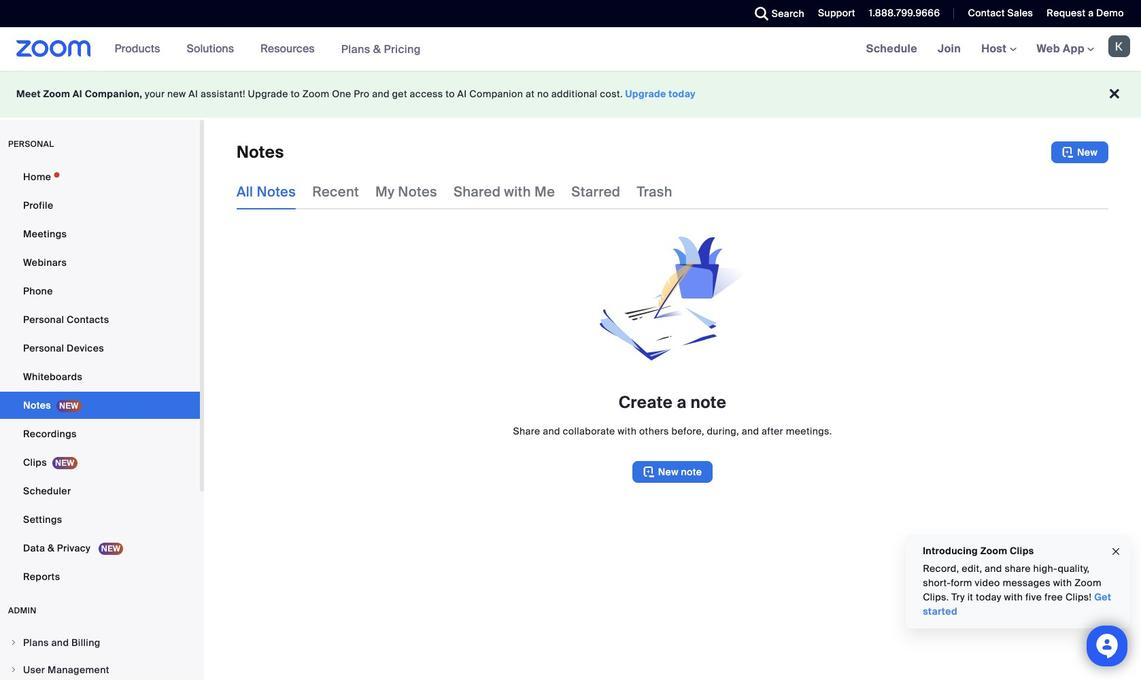 Task type: describe. For each thing, give the bounding box(es) containing it.
tabs of all notes page tab list
[[237, 174, 673, 210]]

meet
[[16, 88, 41, 100]]

data & privacy
[[23, 542, 93, 555]]

shared
[[454, 183, 501, 201]]

share
[[1005, 563, 1031, 575]]

host
[[982, 42, 1010, 56]]

personal for personal contacts
[[23, 314, 64, 326]]

new note
[[658, 466, 702, 478]]

assistant!
[[201, 88, 245, 100]]

management
[[48, 664, 109, 676]]

solutions
[[187, 42, 234, 56]]

schedule
[[867, 42, 918, 56]]

a for create
[[677, 392, 687, 413]]

product information navigation
[[105, 27, 431, 71]]

profile picture image
[[1109, 35, 1131, 57]]

quality,
[[1058, 563, 1090, 575]]

0 vertical spatial note
[[691, 392, 727, 413]]

zoom right meet
[[43, 88, 70, 100]]

all notes
[[237, 183, 296, 201]]

get
[[392, 88, 408, 100]]

it
[[968, 591, 974, 604]]

zoom left one
[[303, 88, 330, 100]]

join
[[938, 42, 962, 56]]

me
[[535, 183, 555, 201]]

with inside the tabs of all notes page 'tab list'
[[504, 183, 531, 201]]

resources button
[[261, 27, 321, 71]]

notes up the 'all notes'
[[237, 142, 284, 163]]

admin menu menu
[[0, 630, 200, 680]]

before,
[[672, 425, 705, 438]]

user
[[23, 664, 45, 676]]

meetings link
[[0, 220, 200, 248]]

and right share
[[543, 425, 561, 438]]

home link
[[0, 163, 200, 191]]

personal devices link
[[0, 335, 200, 362]]

my
[[376, 183, 395, 201]]

devices
[[67, 342, 104, 355]]

meetings.
[[786, 425, 833, 438]]

all
[[237, 183, 253, 201]]

notes link
[[0, 392, 200, 419]]

with down messages
[[1005, 591, 1023, 604]]

right image
[[10, 639, 18, 647]]

additional
[[552, 88, 598, 100]]

a for request
[[1089, 7, 1094, 19]]

new for new
[[1078, 146, 1098, 159]]

introducing
[[923, 545, 978, 557]]

demo
[[1097, 7, 1125, 19]]

1 to from the left
[[291, 88, 300, 100]]

request a demo
[[1047, 7, 1125, 19]]

schedule link
[[856, 27, 928, 71]]

today inside record, edit, and share high-quality, short-form video messages with zoom clips. try it today with five free clips!
[[976, 591, 1002, 604]]

clips link
[[0, 449, 200, 476]]

new note button
[[633, 461, 713, 483]]

2 upgrade from the left
[[626, 88, 667, 100]]

search
[[772, 7, 805, 20]]

clips inside personal menu menu
[[23, 457, 47, 469]]

1 upgrade from the left
[[248, 88, 288, 100]]

clips!
[[1066, 591, 1092, 604]]

meet zoom ai companion, footer
[[0, 71, 1142, 118]]

products button
[[115, 27, 166, 71]]

recordings
[[23, 428, 77, 440]]

plans and billing
[[23, 637, 100, 649]]

meet zoom ai companion, your new ai assistant! upgrade to zoom one pro and get access to ai companion at no additional cost. upgrade today
[[16, 88, 696, 100]]

clips.
[[923, 591, 949, 604]]

form
[[951, 577, 973, 589]]

user management
[[23, 664, 109, 676]]

sales
[[1008, 7, 1034, 19]]

contact
[[969, 7, 1006, 19]]

request
[[1047, 7, 1086, 19]]

support
[[819, 7, 856, 19]]

and left after on the right bottom of page
[[742, 425, 760, 438]]

resources
[[261, 42, 315, 56]]

my notes
[[376, 183, 438, 201]]

started
[[923, 606, 958, 618]]

companion
[[470, 88, 523, 100]]

during,
[[707, 425, 740, 438]]

note inside button
[[681, 466, 702, 478]]

at
[[526, 88, 535, 100]]

banner containing products
[[0, 27, 1142, 71]]

3 ai from the left
[[458, 88, 467, 100]]

web app
[[1037, 42, 1085, 56]]

new
[[167, 88, 186, 100]]

notes right 'my'
[[398, 183, 438, 201]]

2 to from the left
[[446, 88, 455, 100]]

personal for personal devices
[[23, 342, 64, 355]]

with up free
[[1054, 577, 1073, 589]]

host button
[[982, 42, 1017, 56]]

app
[[1064, 42, 1085, 56]]

pricing
[[384, 42, 421, 56]]

with left others
[[618, 425, 637, 438]]

share
[[513, 425, 541, 438]]

edit,
[[962, 563, 983, 575]]

cost.
[[600, 88, 623, 100]]

reports
[[23, 571, 60, 583]]

profile link
[[0, 192, 200, 219]]

zoom inside record, edit, and share high-quality, short-form video messages with zoom clips. try it today with five free clips!
[[1075, 577, 1102, 589]]

notes right the all
[[257, 183, 296, 201]]

plans for plans and billing
[[23, 637, 49, 649]]

starred
[[572, 183, 621, 201]]

webinars
[[23, 257, 67, 269]]



Task type: locate. For each thing, give the bounding box(es) containing it.
1 horizontal spatial upgrade
[[626, 88, 667, 100]]

2 ai from the left
[[189, 88, 198, 100]]

a left demo at the right top of page
[[1089, 7, 1094, 19]]

whiteboards
[[23, 371, 82, 383]]

user management menu item
[[0, 657, 200, 680]]

1 horizontal spatial to
[[446, 88, 455, 100]]

new inside button
[[1078, 146, 1098, 159]]

1 vertical spatial note
[[681, 466, 702, 478]]

scheduler
[[23, 485, 71, 497]]

notes inside personal menu menu
[[23, 399, 51, 412]]

1 vertical spatial &
[[48, 542, 55, 555]]

close image
[[1111, 544, 1122, 560]]

1 vertical spatial a
[[677, 392, 687, 413]]

recordings link
[[0, 421, 200, 448]]

introducing zoom clips
[[923, 545, 1035, 557]]

plans & pricing
[[341, 42, 421, 56]]

clips up scheduler
[[23, 457, 47, 469]]

personal down phone
[[23, 314, 64, 326]]

shared with me
[[454, 183, 555, 201]]

admin
[[8, 606, 37, 616]]

ai
[[73, 88, 82, 100], [189, 88, 198, 100], [458, 88, 467, 100]]

0 horizontal spatial plans
[[23, 637, 49, 649]]

personal menu menu
[[0, 163, 200, 592]]

1 vertical spatial new
[[658, 466, 679, 478]]

right image
[[10, 666, 18, 674]]

products
[[115, 42, 160, 56]]

zoom up the clips!
[[1075, 577, 1102, 589]]

0 horizontal spatial clips
[[23, 457, 47, 469]]

1 vertical spatial clips
[[1010, 545, 1035, 557]]

plans right right icon
[[23, 637, 49, 649]]

billing
[[71, 637, 100, 649]]

& inside product information navigation
[[373, 42, 381, 56]]

0 horizontal spatial upgrade
[[248, 88, 288, 100]]

0 vertical spatial new
[[1078, 146, 1098, 159]]

create a note
[[619, 392, 727, 413]]

search button
[[745, 0, 808, 27]]

settings link
[[0, 506, 200, 533]]

create
[[619, 392, 673, 413]]

ai left the companion,
[[73, 88, 82, 100]]

1 horizontal spatial &
[[373, 42, 381, 56]]

plans & pricing link
[[341, 42, 421, 56], [341, 42, 421, 56]]

personal devices
[[23, 342, 104, 355]]

personal contacts
[[23, 314, 109, 326]]

contact sales link
[[958, 0, 1037, 27], [969, 7, 1034, 19]]

& for pricing
[[373, 42, 381, 56]]

1 vertical spatial today
[[976, 591, 1002, 604]]

1 horizontal spatial today
[[976, 591, 1002, 604]]

& inside personal menu menu
[[48, 542, 55, 555]]

a
[[1089, 7, 1094, 19], [677, 392, 687, 413]]

no
[[537, 88, 549, 100]]

zoom logo image
[[16, 40, 91, 57]]

clips
[[23, 457, 47, 469], [1010, 545, 1035, 557]]

and left get
[[372, 88, 390, 100]]

clips up share at right
[[1010, 545, 1035, 557]]

0 horizontal spatial to
[[291, 88, 300, 100]]

and left billing
[[51, 637, 69, 649]]

share and collaborate with others before, during, and after meetings.
[[513, 425, 833, 438]]

personal up whiteboards
[[23, 342, 64, 355]]

privacy
[[57, 542, 91, 555]]

collaborate
[[563, 425, 616, 438]]

today inside meet zoom ai companion, footer
[[669, 88, 696, 100]]

trash
[[637, 183, 673, 201]]

0 horizontal spatial a
[[677, 392, 687, 413]]

after
[[762, 425, 784, 438]]

today
[[669, 88, 696, 100], [976, 591, 1002, 604]]

settings
[[23, 514, 62, 526]]

to down resources "dropdown button"
[[291, 88, 300, 100]]

2 personal from the top
[[23, 342, 64, 355]]

data & privacy link
[[0, 535, 200, 562]]

new inside button
[[658, 466, 679, 478]]

access
[[410, 88, 443, 100]]

personal
[[23, 314, 64, 326], [23, 342, 64, 355]]

&
[[373, 42, 381, 56], [48, 542, 55, 555]]

plans for plans & pricing
[[341, 42, 371, 56]]

zoom up the edit,
[[981, 545, 1008, 557]]

new button
[[1052, 142, 1109, 163]]

and inside meet zoom ai companion, footer
[[372, 88, 390, 100]]

0 horizontal spatial &
[[48, 542, 55, 555]]

0 vertical spatial a
[[1089, 7, 1094, 19]]

data
[[23, 542, 45, 555]]

ai right new
[[189, 88, 198, 100]]

0 horizontal spatial ai
[[73, 88, 82, 100]]

& left 'pricing'
[[373, 42, 381, 56]]

1 personal from the top
[[23, 314, 64, 326]]

whiteboards link
[[0, 363, 200, 391]]

try
[[952, 591, 965, 604]]

plans inside plans and billing menu item
[[23, 637, 49, 649]]

1 horizontal spatial clips
[[1010, 545, 1035, 557]]

and up video
[[985, 563, 1003, 575]]

reports link
[[0, 563, 200, 591]]

solutions button
[[187, 27, 240, 71]]

& for privacy
[[48, 542, 55, 555]]

short-
[[923, 577, 951, 589]]

scheduler link
[[0, 478, 200, 505]]

personal contacts link
[[0, 306, 200, 333]]

profile
[[23, 199, 53, 212]]

get
[[1095, 591, 1112, 604]]

0 vertical spatial plans
[[341, 42, 371, 56]]

0 vertical spatial &
[[373, 42, 381, 56]]

contact sales
[[969, 7, 1034, 19]]

get started link
[[923, 591, 1112, 618]]

ai left the companion
[[458, 88, 467, 100]]

1 horizontal spatial new
[[1078, 146, 1098, 159]]

a up before,
[[677, 392, 687, 413]]

1.888.799.9666
[[869, 7, 941, 19]]

messages
[[1003, 577, 1051, 589]]

upgrade today link
[[626, 88, 696, 100]]

1 vertical spatial personal
[[23, 342, 64, 355]]

upgrade down product information navigation
[[248, 88, 288, 100]]

0 vertical spatial personal
[[23, 314, 64, 326]]

0 vertical spatial today
[[669, 88, 696, 100]]

personal
[[8, 139, 54, 150]]

webinars link
[[0, 249, 200, 276]]

upgrade
[[248, 88, 288, 100], [626, 88, 667, 100]]

note down before,
[[681, 466, 702, 478]]

plans up 'meet zoom ai companion, your new ai assistant! upgrade to zoom one pro and get access to ai companion at no additional cost. upgrade today'
[[341, 42, 371, 56]]

one
[[332, 88, 352, 100]]

0 horizontal spatial today
[[669, 88, 696, 100]]

with left me
[[504, 183, 531, 201]]

0 vertical spatial clips
[[23, 457, 47, 469]]

0 horizontal spatial new
[[658, 466, 679, 478]]

plans and billing menu item
[[0, 630, 200, 656]]

1 horizontal spatial a
[[1089, 7, 1094, 19]]

notes up recordings
[[23, 399, 51, 412]]

record,
[[923, 563, 960, 575]]

2 horizontal spatial ai
[[458, 88, 467, 100]]

pro
[[354, 88, 370, 100]]

meetings navigation
[[856, 27, 1142, 71]]

join link
[[928, 27, 972, 71]]

note up during,
[[691, 392, 727, 413]]

banner
[[0, 27, 1142, 71]]

and inside record, edit, and share high-quality, short-form video messages with zoom clips. try it today with five free clips!
[[985, 563, 1003, 575]]

1 horizontal spatial plans
[[341, 42, 371, 56]]

free
[[1045, 591, 1064, 604]]

note
[[691, 392, 727, 413], [681, 466, 702, 478]]

1.888.799.9666 button
[[859, 0, 944, 27], [869, 7, 941, 19]]

with
[[504, 183, 531, 201], [618, 425, 637, 438], [1054, 577, 1073, 589], [1005, 591, 1023, 604]]

request a demo link
[[1037, 0, 1142, 27], [1047, 7, 1125, 19]]

plans inside product information navigation
[[341, 42, 371, 56]]

contacts
[[67, 314, 109, 326]]

1 horizontal spatial ai
[[189, 88, 198, 100]]

video
[[975, 577, 1001, 589]]

plans
[[341, 42, 371, 56], [23, 637, 49, 649]]

others
[[640, 425, 669, 438]]

and inside menu item
[[51, 637, 69, 649]]

meetings
[[23, 228, 67, 240]]

web app button
[[1037, 42, 1095, 56]]

new for new note
[[658, 466, 679, 478]]

1 vertical spatial plans
[[23, 637, 49, 649]]

web
[[1037, 42, 1061, 56]]

1 ai from the left
[[73, 88, 82, 100]]

upgrade right cost.
[[626, 88, 667, 100]]

to right 'access' at left top
[[446, 88, 455, 100]]

home
[[23, 171, 51, 183]]

& right 'data'
[[48, 542, 55, 555]]

get started
[[923, 591, 1112, 618]]



Task type: vqa. For each thing, say whether or not it's contained in the screenshot.
Companion,
yes



